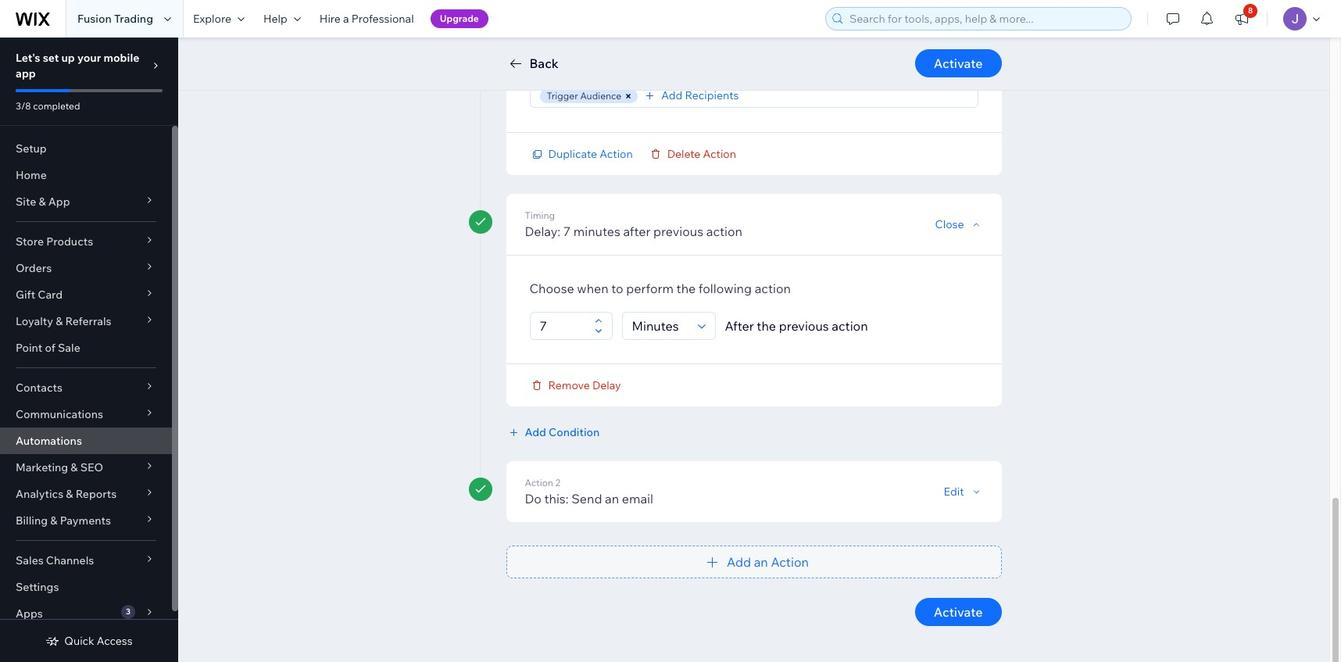 Task type: describe. For each thing, give the bounding box(es) containing it.
add for add recipients every recipient added will get this email each time it's triggered. learn about recipient groups
[[530, 29, 554, 45]]

orders button
[[0, 255, 172, 281]]

add an action
[[727, 554, 809, 570]]

action inside button
[[771, 554, 809, 570]]

store
[[16, 235, 44, 249]]

duplicate action
[[548, 147, 633, 161]]

action for timing delay: 7 minutes after previous action
[[706, 223, 743, 239]]

email inside add recipients every recipient added will get this email each time it's triggered. learn about recipient groups
[[703, 46, 731, 60]]

loyalty & referrals button
[[0, 308, 172, 335]]

about
[[561, 60, 591, 74]]

after
[[623, 223, 651, 239]]

minutes
[[574, 223, 621, 239]]

seo
[[80, 460, 103, 475]]

loyalty
[[16, 314, 53, 328]]

settings link
[[0, 574, 172, 600]]

triggered.
[[803, 46, 853, 60]]

billing
[[16, 514, 48, 528]]

it's
[[786, 46, 800, 60]]

add an action button
[[506, 545, 1002, 578]]

site & app
[[16, 195, 70, 209]]

delete action button
[[649, 147, 736, 161]]

add recipients
[[662, 89, 739, 103]]

billing & payments button
[[0, 507, 172, 534]]

quick access button
[[46, 634, 133, 648]]

0 vertical spatial the
[[677, 280, 696, 296]]

duplicate action button
[[530, 147, 633, 161]]

trigger
[[547, 90, 578, 102]]

& for billing
[[50, 514, 57, 528]]

8 button
[[1225, 0, 1259, 38]]

gift card button
[[0, 281, 172, 308]]

add recipients button
[[643, 89, 739, 103]]

contacts
[[16, 381, 63, 395]]

& for marketing
[[71, 460, 78, 475]]

point of sale
[[16, 341, 80, 355]]

fusion trading
[[77, 12, 153, 26]]

after the previous action
[[725, 318, 868, 333]]

settings
[[16, 580, 59, 594]]

3/8
[[16, 100, 31, 112]]

automations
[[16, 434, 82, 448]]

delete
[[667, 147, 701, 161]]

back
[[530, 56, 559, 71]]

3
[[126, 607, 131, 617]]

professional
[[352, 12, 414, 26]]

will
[[644, 46, 660, 60]]

delay
[[593, 378, 621, 392]]

app
[[48, 195, 70, 209]]

& for loyalty
[[56, 314, 63, 328]]

Search for tools, apps, help & more... field
[[845, 8, 1127, 30]]

trading
[[114, 12, 153, 26]]

communications
[[16, 407, 103, 421]]

an inside "action 2 do this: send an email"
[[605, 491, 619, 506]]

remove delay
[[548, 378, 621, 392]]

home
[[16, 168, 47, 182]]

each
[[733, 46, 758, 60]]

1 vertical spatial the
[[757, 318, 776, 333]]

delay:
[[525, 223, 561, 239]]

analytics & reports button
[[0, 481, 172, 507]]

marketing
[[16, 460, 68, 475]]

recipients
[[557, 29, 616, 45]]

choose
[[530, 280, 574, 296]]

reports
[[76, 487, 117, 501]]

audience
[[580, 90, 622, 102]]

timing delay: 7 minutes after previous action
[[525, 209, 743, 239]]

up
[[61, 51, 75, 65]]

remove
[[548, 378, 590, 392]]

learn about recipient groups link
[[530, 60, 677, 74]]

action 2 do this: send an email
[[525, 476, 654, 506]]

& for analytics
[[66, 487, 73, 501]]

to
[[612, 280, 624, 296]]

1 activate from the top
[[934, 56, 983, 71]]

completed
[[33, 100, 80, 112]]

learn
[[530, 60, 559, 74]]

payments
[[60, 514, 111, 528]]

edit button
[[944, 484, 983, 498]]

7
[[563, 223, 571, 239]]

referrals
[[65, 314, 111, 328]]

upgrade button
[[430, 9, 488, 28]]



Task type: locate. For each thing, give the bounding box(es) containing it.
0 vertical spatial action
[[706, 223, 743, 239]]

0 horizontal spatial email
[[622, 491, 654, 506]]

explore
[[193, 12, 231, 26]]

gift
[[16, 288, 35, 302]]

sales
[[16, 553, 44, 568]]

setup link
[[0, 135, 172, 162]]

trigger audience
[[547, 90, 622, 102]]

add inside button
[[727, 554, 751, 570]]

1 vertical spatial action
[[755, 280, 791, 296]]

1 vertical spatial email
[[622, 491, 654, 506]]

0 horizontal spatial the
[[677, 280, 696, 296]]

add
[[530, 29, 554, 45], [662, 89, 683, 103], [525, 425, 546, 439], [727, 554, 751, 570]]

let's
[[16, 51, 40, 65]]

marketing & seo button
[[0, 454, 172, 481]]

channels
[[46, 553, 94, 568]]

this:
[[544, 491, 569, 506]]

email right this
[[703, 46, 731, 60]]

& left reports
[[66, 487, 73, 501]]

0 horizontal spatial action
[[706, 223, 743, 239]]

& left seo on the left
[[71, 460, 78, 475]]

fusion
[[77, 12, 112, 26]]

action inside timing delay: 7 minutes after previous action
[[706, 223, 743, 239]]

close button
[[935, 217, 983, 231]]

hire
[[320, 12, 341, 26]]

an
[[605, 491, 619, 506], [754, 554, 768, 570]]

add recipients every recipient added will get this email each time it's triggered. learn about recipient groups
[[530, 29, 853, 74]]

access
[[97, 634, 133, 648]]

this
[[682, 46, 701, 60]]

setup
[[16, 141, 47, 156]]

point
[[16, 341, 42, 355]]

when
[[577, 280, 609, 296]]

2 vertical spatial action
[[832, 318, 868, 333]]

1 vertical spatial previous
[[779, 318, 829, 333]]

an inside button
[[754, 554, 768, 570]]

sales channels button
[[0, 547, 172, 574]]

back button
[[506, 54, 559, 73]]

add condition
[[525, 425, 600, 439]]

0 vertical spatial activate
[[934, 56, 983, 71]]

store products button
[[0, 228, 172, 255]]

time
[[760, 46, 783, 60]]

the right perform
[[677, 280, 696, 296]]

email
[[703, 46, 731, 60], [622, 491, 654, 506]]

marketing & seo
[[16, 460, 103, 475]]

automations link
[[0, 428, 172, 454]]

timing
[[525, 209, 555, 221]]

& right the billing
[[50, 514, 57, 528]]

store products
[[16, 235, 93, 249]]

sidebar element
[[0, 38, 178, 662]]

contacts button
[[0, 374, 172, 401]]

1 vertical spatial an
[[754, 554, 768, 570]]

0 horizontal spatial an
[[605, 491, 619, 506]]

0 vertical spatial activate button
[[915, 49, 1002, 77]]

hire a professional
[[320, 12, 414, 26]]

8
[[1248, 5, 1253, 16]]

products
[[46, 235, 93, 249]]

2 activate from the top
[[934, 604, 983, 620]]

& right the loyalty
[[56, 314, 63, 328]]

0 vertical spatial previous
[[654, 223, 704, 239]]

activate
[[934, 56, 983, 71], [934, 604, 983, 620]]

&
[[39, 195, 46, 209], [56, 314, 63, 328], [71, 460, 78, 475], [66, 487, 73, 501], [50, 514, 57, 528]]

get
[[663, 46, 680, 60]]

close
[[935, 217, 964, 231]]

delete action
[[667, 147, 736, 161]]

the right "after"
[[757, 318, 776, 333]]

previous right "after"
[[779, 318, 829, 333]]

3/8 completed
[[16, 100, 80, 112]]

previous right after
[[654, 223, 704, 239]]

0 vertical spatial email
[[703, 46, 731, 60]]

point of sale link
[[0, 335, 172, 361]]

communications button
[[0, 401, 172, 428]]

1 vertical spatial activate button
[[915, 598, 1002, 626]]

loyalty & referrals
[[16, 314, 111, 328]]

add for add an action
[[727, 554, 751, 570]]

1 vertical spatial activate
[[934, 604, 983, 620]]

1 horizontal spatial the
[[757, 318, 776, 333]]

do
[[525, 491, 542, 506]]

add for add recipients
[[662, 89, 683, 103]]

None number field
[[535, 312, 590, 339]]

your
[[77, 51, 101, 65]]

2 activate button from the top
[[915, 598, 1002, 626]]

2 horizontal spatial action
[[832, 318, 868, 333]]

hire a professional link
[[310, 0, 423, 38]]

app
[[16, 66, 36, 81]]

recipients
[[685, 89, 739, 103]]

set
[[43, 51, 59, 65]]

recipient
[[561, 46, 606, 60], [593, 60, 639, 74]]

1 horizontal spatial email
[[703, 46, 731, 60]]

edit
[[944, 484, 964, 498]]

0 horizontal spatial previous
[[654, 223, 704, 239]]

& inside popup button
[[71, 460, 78, 475]]

1 activate button from the top
[[915, 49, 1002, 77]]

email inside "action 2 do this: send an email"
[[622, 491, 654, 506]]

home link
[[0, 162, 172, 188]]

site
[[16, 195, 36, 209]]

action inside "action 2 do this: send an email"
[[525, 476, 553, 488]]

add inside add recipients every recipient added will get this email each time it's triggered. learn about recipient groups
[[530, 29, 554, 45]]

duplicate
[[548, 147, 597, 161]]

analytics & reports
[[16, 487, 117, 501]]

let's set up your mobile app
[[16, 51, 139, 81]]

recipient up audience on the left of the page
[[593, 60, 639, 74]]

the
[[677, 280, 696, 296], [757, 318, 776, 333]]

help button
[[254, 0, 310, 38]]

upgrade
[[440, 13, 479, 24]]

activate button
[[915, 49, 1002, 77], [915, 598, 1002, 626]]

recipient down recipients
[[561, 46, 606, 60]]

None field
[[627, 312, 693, 339]]

& right site
[[39, 195, 46, 209]]

condition
[[549, 425, 600, 439]]

a
[[343, 12, 349, 26]]

previous inside timing delay: 7 minutes after previous action
[[654, 223, 704, 239]]

2
[[556, 476, 561, 488]]

action for choose when to perform the following action
[[755, 280, 791, 296]]

sales channels
[[16, 553, 94, 568]]

send
[[572, 491, 602, 506]]

analytics
[[16, 487, 63, 501]]

add for add condition
[[525, 425, 546, 439]]

quick
[[64, 634, 94, 648]]

action
[[600, 147, 633, 161], [703, 147, 736, 161], [525, 476, 553, 488], [771, 554, 809, 570]]

email right send
[[622, 491, 654, 506]]

billing & payments
[[16, 514, 111, 528]]

1 horizontal spatial previous
[[779, 318, 829, 333]]

& for site
[[39, 195, 46, 209]]

1 horizontal spatial an
[[754, 554, 768, 570]]

0 vertical spatial an
[[605, 491, 619, 506]]

apps
[[16, 607, 43, 621]]

1 horizontal spatial action
[[755, 280, 791, 296]]



Task type: vqa. For each thing, say whether or not it's contained in the screenshot.
"Request"
no



